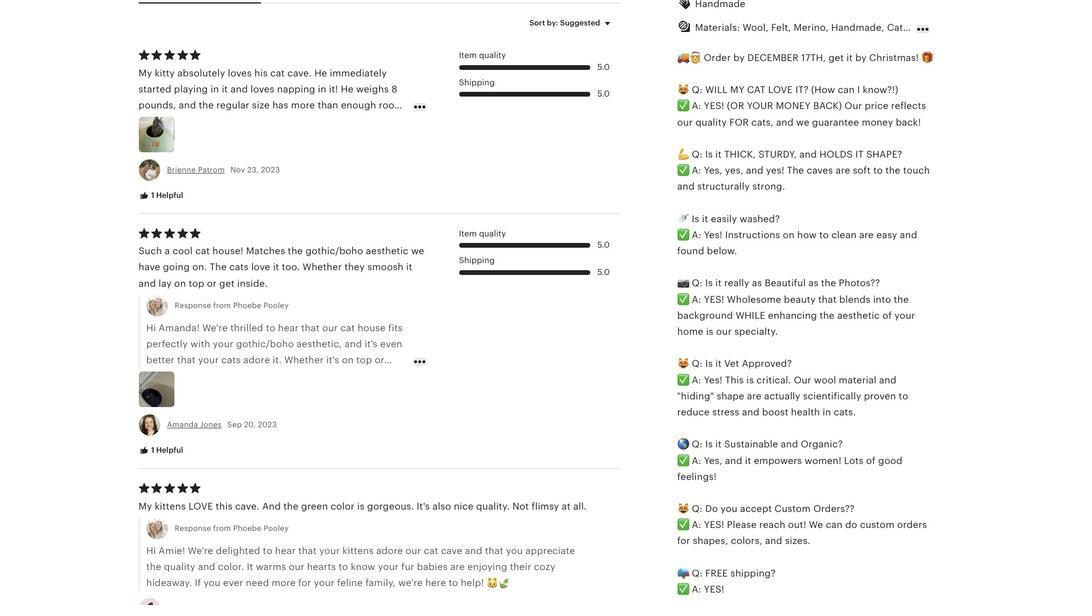 Task type: vqa. For each thing, say whether or not it's contained in the screenshot.
✅ A: Yes! at the bottom right
yes



Task type: locate. For each thing, give the bounding box(es) containing it.
sizes.
[[785, 537, 810, 547]]

blends
[[839, 295, 870, 305]]

loves down the his
[[250, 84, 274, 94]]

on left how
[[783, 230, 795, 240]]

a: up feelings! at right
[[692, 456, 701, 466]]

1 vertical spatial 😻
[[677, 359, 689, 369]]

are down holds
[[836, 166, 850, 176]]

✅ inside ✅ a: yes! please reach out! we can do custom orders for shapes, colors, and sizes.
[[677, 520, 689, 531]]

1 vertical spatial or
[[375, 355, 384, 366]]

response from phoebe pooley for cave.
[[175, 524, 289, 533]]

yes! for (or
[[704, 101, 724, 111]]

1 helpful from the top
[[156, 191, 183, 200]]

and up proven
[[879, 375, 896, 385]]

are inside ✅ a: yes! instructions on how to clean are easy and found below.
[[859, 230, 874, 240]]

✅ inside ✅ a: yes! this is critical. our wool material and "hiding" shape are actually scientifically proven to reduce stress and boost health in cats.
[[677, 375, 689, 385]]

1 helpful for amanda jones sep 20, 2023
[[149, 446, 183, 455]]

aesthetic inside ✅ a: yes! wholesome beauty that blends into the background while enhancing the aesthetic of your home is our specialty.
[[837, 311, 880, 321]]

by
[[733, 53, 745, 63], [855, 53, 867, 63]]

✅ down '🌎'
[[677, 456, 689, 466]]

on
[[783, 230, 795, 240], [174, 279, 186, 289], [342, 355, 354, 366]]

you inside the hi amanda! we're thrilled to hear that our cat house fits perfectly with your gothic/boho aesthetic, and it's even better that your cats adore it. whether it's on top or inside, it's all about comfort! if you ever want more unique additions to your cat haven, just let us know. 🖤 😺
[[289, 372, 306, 382]]

is for 😻
[[705, 359, 713, 369]]

1 horizontal spatial our
[[845, 101, 862, 111]]

8 ✅ from the top
[[677, 585, 689, 595]]

1 vertical spatial 2023
[[258, 421, 277, 430]]

hi inside the hi amanda! we're thrilled to hear that our cat house fits perfectly with your gothic/boho aesthetic, and it's even better that your cats adore it. whether it's on top or inside, it's all about comfort! if you ever want more unique additions to your cat haven, just let us know. 🖤 😺
[[146, 323, 156, 333]]

haven,
[[279, 388, 310, 398]]

2 1 helpful from the top
[[149, 446, 183, 455]]

yes!
[[704, 230, 722, 240], [704, 375, 722, 385]]

0 vertical spatial item quality
[[459, 50, 506, 60]]

1 response from the top
[[175, 301, 211, 310]]

that
[[818, 295, 837, 305], [301, 323, 320, 333], [177, 355, 196, 366], [298, 546, 317, 556], [485, 546, 503, 556]]

0 horizontal spatial we
[[411, 246, 424, 256]]

a: inside ✅ a: yes! wholesome beauty that blends into the background while enhancing the aesthetic of your home is our specialty.
[[692, 295, 701, 305]]

2 vertical spatial on
[[342, 355, 354, 366]]

top
[[189, 279, 204, 289], [356, 355, 372, 366]]

my for my kitty absolutely loves his cat cave. he immediately started playing in it and loves napping in it! he weighs 8 pounds, and the regular size has more than enough room for him.
[[139, 68, 152, 78]]

1 vertical spatial response from phoebe pooley
[[175, 524, 289, 533]]

hearts
[[307, 562, 336, 572]]

yes! inside "✅ a: yes! (or your money back) our price reflects our quality for cats, and we guarantee money back!"
[[704, 101, 724, 111]]

gothic/boho inside such a cool cat house!  matches the gothic/boho aesthetic we have going on.  the cats love it too.  whether they smoosh it and lay on top or get inside.
[[305, 246, 363, 256]]

1 response from phoebe pooley from the top
[[175, 301, 289, 310]]

a: for ✅ a: yes! please reach out! we can do custom orders for shapes, colors, and sizes.
[[692, 520, 701, 531]]

whether inside the hi amanda! we're thrilled to hear that our cat house fits perfectly with your gothic/boho aesthetic, and it's even better that your cats adore it. whether it's on top or inside, it's all about comfort! if you ever want more unique additions to your cat haven, just let us know. 🖤 😺
[[284, 355, 324, 366]]

weighs
[[356, 84, 389, 94]]

we're right amie!
[[188, 546, 213, 556]]

price
[[865, 101, 889, 111]]

and inside ✅ a: yes! instructions on how to clean are easy and found below.
[[900, 230, 917, 240]]

more down warms at the bottom left
[[272, 579, 296, 589]]

1 vertical spatial item
[[459, 229, 477, 238]]

is inside ✅ a: yes! this is critical. our wool material and "hiding" shape are actually scientifically proven to reduce stress and boost health in cats.
[[746, 375, 754, 385]]

1 horizontal spatial by
[[855, 53, 867, 63]]

1 phoebe from the top
[[233, 301, 261, 310]]

1 vertical spatial my
[[139, 502, 152, 512]]

0 vertical spatial loves
[[228, 68, 252, 78]]

1 vertical spatial yes!
[[704, 375, 722, 385]]

aesthetic inside such a cool cat house!  matches the gothic/boho aesthetic we have going on.  the cats love it too.  whether they smoosh it and lay on top or get inside.
[[366, 246, 408, 256]]

yes! inside ✅ a: yes! wholesome beauty that blends into the background while enhancing the aesthetic of your home is our specialty.
[[704, 295, 724, 305]]

1 pooley from the top
[[264, 301, 289, 310]]

2 1 from the top
[[151, 446, 154, 455]]

top inside such a cool cat house!  matches the gothic/boho aesthetic we have going on.  the cats love it too.  whether they smoosh it and lay on top or get inside.
[[189, 279, 204, 289]]

yes! inside ✅ a: yes! please reach out! we can do custom orders for shapes, colors, and sizes.
[[704, 520, 724, 531]]

✅ inside ✅ a: yes, and it empowers women! lots of good feelings!
[[677, 456, 689, 466]]

q: for 💪 q: is it thick, sturdy, and holds it shape?
[[692, 149, 703, 160]]

2023 right the '20,'
[[258, 421, 277, 430]]

phoebe down inside.
[[233, 301, 261, 310]]

really
[[724, 278, 749, 289]]

on inside ✅ a: yes! instructions on how to clean are easy and found below.
[[783, 230, 795, 240]]

for inside ✅ a: yes! please reach out! we can do custom orders for shapes, colors, and sizes.
[[677, 537, 690, 547]]

1 vertical spatial if
[[195, 579, 201, 589]]

beautiful
[[765, 278, 806, 289]]

1 vertical spatial on
[[174, 279, 186, 289]]

1 yes! from the top
[[704, 101, 724, 111]]

✅ inside ✅ a: yes! instructions on how to clean are easy and found below.
[[677, 230, 689, 240]]

2 hi from the top
[[146, 546, 156, 556]]

it left really
[[715, 278, 722, 289]]

1 helpful button for amanda jones
[[130, 440, 192, 462]]

2 item quality from the top
[[459, 229, 506, 238]]

1 vertical spatial 1 helpful button
[[130, 440, 192, 462]]

the right on. in the left top of the page
[[210, 262, 227, 273]]

washed?
[[740, 214, 780, 224]]

1 horizontal spatial aesthetic
[[837, 311, 880, 321]]

napping
[[277, 84, 315, 94]]

1 vertical spatial phoebe
[[233, 524, 261, 533]]

0 vertical spatial yes,
[[704, 166, 722, 176]]

response from phoebe pooley up the "thrilled"
[[175, 301, 289, 310]]

if for hideaway.
[[195, 579, 201, 589]]

✅ for ✅ a: yes!
[[677, 585, 689, 595]]

as up beauty
[[808, 278, 819, 289]]

to inside ✅ a: yes, yes, and yes! the caves are soft to the touch and structurally strong.
[[873, 166, 883, 176]]

quality inside "✅ a: yes! (or your money back) our price reflects our quality for cats, and we guarantee money back!"
[[695, 117, 727, 127]]

can inside ✅ a: yes! please reach out! we can do custom orders for shapes, colors, and sizes.
[[826, 520, 843, 531]]

1 vertical spatial from
[[213, 524, 231, 533]]

✅ down 💪
[[677, 166, 689, 176]]

2 item from the top
[[459, 229, 477, 238]]

6 q: from the top
[[692, 504, 703, 514]]

to right proven
[[899, 391, 908, 401]]

6 a: from the top
[[692, 456, 701, 466]]

can down orders??
[[826, 520, 843, 531]]

2023 for amanda jones sep 20, 2023
[[258, 421, 277, 430]]

good
[[878, 456, 902, 466]]

it inside my kitty absolutely loves his cat cave. he immediately started playing in it and loves napping in it! he weighs 8 pounds, and the regular size has more than enough room for him.
[[222, 84, 228, 94]]

5 ✅ from the top
[[677, 375, 689, 385]]

aesthetic
[[366, 246, 408, 256], [837, 311, 880, 321]]

cat right the his
[[270, 68, 285, 78]]

hear up it.
[[278, 323, 299, 333]]

0 vertical spatial the
[[787, 166, 804, 176]]

1 my from the top
[[139, 68, 152, 78]]

0 vertical spatial phoebe
[[233, 301, 261, 310]]

and up regular
[[230, 84, 248, 94]]

loves left the his
[[228, 68, 252, 78]]

the inside my kitty absolutely loves his cat cave. he immediately started playing in it and loves napping in it! he weighs 8 pounds, and the regular size has more than enough room for him.
[[199, 100, 214, 110]]

this
[[216, 502, 233, 512]]

my inside my kitty absolutely loves his cat cave. he immediately started playing in it and loves napping in it! he weighs 8 pounds, and the regular size has more than enough room for him.
[[139, 68, 152, 78]]

sustainable
[[724, 440, 778, 450]]

a: inside "✅ a: yes! (or your money back) our price reflects our quality for cats, and we guarantee money back!"
[[692, 101, 701, 111]]

cave. up napping on the top of page
[[287, 68, 312, 78]]

1 horizontal spatial on
[[342, 355, 354, 366]]

q: for 📷 q: is it really as beautiful as the photos??
[[692, 278, 703, 289]]

is
[[705, 149, 713, 160], [692, 214, 699, 224], [705, 278, 713, 289], [705, 359, 713, 369], [705, 440, 713, 450]]

1 vertical spatial our
[[794, 375, 811, 385]]

the
[[199, 100, 214, 110], [885, 166, 900, 176], [288, 246, 303, 256], [821, 278, 836, 289], [894, 295, 909, 305], [820, 311, 835, 321], [283, 502, 298, 512], [146, 562, 161, 572]]

and down house at the bottom of the page
[[345, 339, 362, 349]]

✅ up 📪
[[677, 520, 689, 531]]

1 vertical spatial ever
[[223, 579, 243, 589]]

0 vertical spatial 1 helpful button
[[130, 185, 192, 207]]

on right the lay
[[174, 279, 186, 289]]

money
[[776, 101, 811, 111]]

1 vertical spatial get
[[219, 279, 235, 289]]

2 ✅ from the top
[[677, 166, 689, 176]]

than
[[318, 100, 338, 110]]

3 ✅ from the top
[[677, 230, 689, 240]]

can left i
[[838, 85, 855, 95]]

yes! down will
[[704, 101, 724, 111]]

2 yes! from the top
[[704, 295, 724, 305]]

a: up shapes, on the right bottom of the page
[[692, 520, 701, 531]]

1 helpful down brienne
[[149, 191, 183, 200]]

on inside the hi amanda! we're thrilled to hear that our cat house fits perfectly with your gothic/boho aesthetic, and it's even better that your cats adore it. whether it's on top or inside, it's all about comfort! if you ever want more unique additions to your cat haven, just let us know. 🖤 😺
[[342, 355, 354, 366]]

soft
[[853, 166, 871, 176]]

1 vertical spatial of
[[866, 456, 876, 466]]

0 vertical spatial cave.
[[287, 68, 312, 78]]

1 helpful button down the amanda
[[130, 440, 192, 462]]

yes! left this
[[704, 375, 722, 385]]

tab list
[[139, 0, 619, 4]]

2 😻 from the top
[[677, 359, 689, 369]]

the up too.
[[288, 246, 303, 256]]

q: right 💪
[[692, 149, 703, 160]]

do
[[705, 504, 718, 514]]

1 horizontal spatial for
[[298, 579, 311, 589]]

or down even
[[375, 355, 384, 366]]

a: inside ✅ a: yes! please reach out! we can do custom orders for shapes, colors, and sizes.
[[692, 520, 701, 531]]

0 vertical spatial ever
[[309, 372, 329, 382]]

0 vertical spatial yes!
[[704, 230, 722, 240]]

0 vertical spatial can
[[838, 85, 855, 95]]

more inside the hi amanda! we're thrilled to hear that our cat house fits perfectly with your gothic/boho aesthetic, and it's even better that your cats adore it. whether it's on top or inside, it's all about comfort! if you ever want more unique additions to your cat haven, just let us know. 🖤 😺
[[356, 372, 380, 382]]

✅ inside ✅ a: yes, yes, and yes! the caves are soft to the touch and structurally strong.
[[677, 166, 689, 176]]

1 vertical spatial 1 helpful
[[149, 446, 183, 455]]

of
[[882, 311, 892, 321], [866, 456, 876, 466]]

shape
[[717, 391, 744, 401]]

1 q: from the top
[[692, 85, 703, 95]]

1 vertical spatial helpful
[[156, 446, 183, 455]]

2 1 helpful button from the top
[[130, 440, 192, 462]]

caves
[[807, 166, 833, 176]]

✅ inside ✅ a: yes! wholesome beauty that blends into the background while enhancing the aesthetic of your home is our specialty.
[[677, 295, 689, 305]]

q: left will
[[692, 85, 703, 95]]

view details of this review photo by brienne patrom image
[[139, 117, 174, 153]]

and inside ✅ a: yes, and it empowers women! lots of good feelings!
[[725, 456, 742, 466]]

1 vertical spatial pooley
[[264, 524, 289, 533]]

for left shapes, on the right bottom of the page
[[677, 537, 690, 547]]

the up hideaway.
[[146, 562, 161, 572]]

of right lots
[[866, 456, 876, 466]]

1 yes! from the top
[[704, 230, 722, 240]]

with
[[190, 339, 210, 349]]

adore up comfort!
[[243, 355, 270, 366]]

the down 💪 q: is it thick, sturdy, and holds it shape?
[[787, 166, 804, 176]]

into
[[873, 295, 891, 305]]

hi for hi amanda! we're thrilled to hear that our cat house fits perfectly with your gothic/boho aesthetic, and it's even better that your cats adore it. whether it's on top or inside, it's all about comfort! if you ever want more unique additions to your cat haven, just let us know. 🖤 😺
[[146, 323, 156, 333]]

1 horizontal spatial he
[[341, 84, 353, 94]]

2 yes! from the top
[[704, 375, 722, 385]]

0 vertical spatial hi
[[146, 323, 156, 333]]

or
[[207, 279, 217, 289], [375, 355, 384, 366]]

color
[[331, 502, 355, 512]]

our inside ✅ a: yes! this is critical. our wool material and "hiding" shape are actually scientifically proven to reduce stress and boost health in cats.
[[794, 375, 811, 385]]

item quality for amanda jones sep 20, 2023
[[459, 229, 506, 238]]

8 a: from the top
[[692, 585, 701, 595]]

ever inside the hi amanda! we're thrilled to hear that our cat house fits perfectly with your gothic/boho aesthetic, and it's even better that your cats adore it. whether it's on top or inside, it's all about comfort! if you ever want more unique additions to your cat haven, just let us know. 🖤 😺
[[309, 372, 329, 382]]

a: inside ✅ a: yes! this is critical. our wool material and "hiding" shape are actually scientifically proven to reduce stress and boost health in cats.
[[692, 375, 701, 385]]

hi left amie!
[[146, 546, 156, 556]]

1 hi from the top
[[146, 323, 156, 333]]

4 yes! from the top
[[704, 585, 724, 595]]

my
[[139, 68, 152, 78], [139, 502, 152, 512]]

1 vertical spatial aesthetic
[[837, 311, 880, 321]]

color.
[[218, 562, 244, 572]]

wool
[[814, 375, 836, 385]]

1 a: from the top
[[692, 101, 701, 111]]

more for our
[[356, 372, 380, 382]]

1 vertical spatial is
[[746, 375, 754, 385]]

7 q: from the top
[[692, 569, 703, 579]]

1 helpful for brienne patrom nov 23, 2023
[[149, 191, 183, 200]]

2 shipping from the top
[[459, 256, 495, 265]]

1 horizontal spatial top
[[356, 355, 372, 366]]

kittens
[[155, 502, 186, 512], [343, 546, 374, 556]]

3 yes! from the top
[[704, 520, 724, 531]]

if for comfort!
[[280, 372, 287, 382]]

1 vertical spatial can
[[826, 520, 843, 531]]

and down sustainable
[[725, 456, 742, 466]]

on.
[[192, 262, 207, 273]]

0 vertical spatial whether
[[303, 262, 342, 273]]

response
[[175, 301, 211, 310], [175, 524, 211, 533]]

1 horizontal spatial the
[[787, 166, 804, 176]]

out!
[[788, 520, 806, 531]]

order
[[704, 53, 731, 63]]

😻
[[677, 85, 689, 95], [677, 359, 689, 369], [677, 504, 689, 514]]

hi up perfectly
[[146, 323, 156, 333]]

5 a: from the top
[[692, 375, 701, 385]]

0 vertical spatial 😻
[[677, 85, 689, 95]]

1 horizontal spatial ever
[[309, 372, 329, 382]]

cave. inside my kitty absolutely loves his cat cave. he immediately started playing in it and loves napping in it! he weighs 8 pounds, and the regular size has more than enough room for him.
[[287, 68, 312, 78]]

0 vertical spatial 2023
[[261, 166, 280, 174]]

hi inside hi amie! we're delighted to hear that your kittens adore our cat cave and that you appreciate the quality and color. it warms our hearts to know your fur babies are enjoying their cozy hideaway. if you ever need more for your feline family, we're here to help! 🐱🍃
[[146, 546, 156, 556]]

item for brienne patrom nov 23, 2023
[[459, 50, 477, 60]]

hear inside hi amie! we're delighted to hear that your kittens adore our cat cave and that you appreciate the quality and color. it warms our hearts to know your fur babies are enjoying their cozy hideaway. if you ever need more for your feline family, we're here to help! 🐱🍃
[[275, 546, 296, 556]]

2 pooley from the top
[[264, 524, 289, 533]]

😻 for 😻 q: will my cat love it? (how can i know?!)
[[677, 85, 689, 95]]

2 as from the left
[[808, 278, 819, 289]]

2 horizontal spatial it's
[[365, 339, 378, 349]]

1 shipping from the top
[[459, 77, 495, 87]]

1 😻 from the top
[[677, 85, 689, 95]]

7 ✅ from the top
[[677, 520, 689, 531]]

✅ up 💪
[[677, 101, 689, 111]]

1 ✅ from the top
[[677, 101, 689, 111]]

it left vet
[[715, 359, 722, 369]]

2 vertical spatial is
[[357, 502, 365, 512]]

2 vertical spatial for
[[298, 579, 311, 589]]

0 vertical spatial on
[[783, 230, 795, 240]]

1 from from the top
[[213, 301, 231, 310]]

2 my from the top
[[139, 502, 152, 512]]

0 horizontal spatial of
[[866, 456, 876, 466]]

1 item from the top
[[459, 50, 477, 60]]

yes! up below.
[[704, 230, 722, 240]]

a: inside ✅ a: yes, and it empowers women! lots of good feelings!
[[692, 456, 701, 466]]

aesthetic down blends
[[837, 311, 880, 321]]

1 vertical spatial we're
[[188, 546, 213, 556]]

a: up "hiding" at the bottom right
[[692, 375, 701, 385]]

specialty.
[[734, 327, 778, 337]]

holds
[[819, 149, 853, 160]]

6 ✅ from the top
[[677, 456, 689, 466]]

0 vertical spatial is
[[706, 327, 713, 337]]

1 item quality from the top
[[459, 50, 506, 60]]

0 vertical spatial or
[[207, 279, 217, 289]]

yes! down free
[[704, 585, 724, 595]]

top inside the hi amanda! we're thrilled to hear that our cat house fits perfectly with your gothic/boho aesthetic, and it's even better that your cats adore it. whether it's on top or inside, it's all about comfort! if you ever want more unique additions to your cat haven, just let us know. 🖤 😺
[[356, 355, 372, 366]]

and right yes,
[[746, 166, 763, 176]]

✅ inside "✅ a: yes! (or your money back) our price reflects our quality for cats, and we guarantee money back!"
[[677, 101, 689, 111]]

top down house at the bottom of the page
[[356, 355, 372, 366]]

family,
[[365, 579, 396, 589]]

a: inside ✅ a: yes, yes, and yes! the caves are soft to the touch and structurally strong.
[[692, 166, 701, 176]]

hi amie! we're delighted to hear that your kittens adore our cat cave and that you appreciate the quality and color. it warms our hearts to know your fur babies are enjoying their cozy hideaway. if you ever need more for your feline family, we're here to help! 🐱🍃
[[146, 546, 575, 589]]

2 vertical spatial 😻
[[677, 504, 689, 514]]

we're inside the hi amanda! we're thrilled to hear that our cat house fits perfectly with your gothic/boho aesthetic, and it's even better that your cats adore it. whether it's on top or inside, it's all about comfort! if you ever want more unique additions to your cat haven, just let us know. 🖤 😺
[[202, 323, 228, 333]]

material
[[839, 375, 876, 385]]

yes, for and
[[704, 456, 722, 466]]

can
[[838, 85, 855, 95], [826, 520, 843, 531]]

top down on. in the left top of the page
[[189, 279, 204, 289]]

q: right '🌎'
[[692, 440, 703, 450]]

3 a: from the top
[[692, 230, 701, 240]]

in inside ✅ a: yes! this is critical. our wool material and "hiding" shape are actually scientifically proven to reduce stress and boost health in cats.
[[823, 408, 831, 418]]

for inside hi amie! we're delighted to hear that your kittens adore our cat cave and that you appreciate the quality and color. it warms our hearts to know your fur babies are enjoying their cozy hideaway. if you ever need more for your feline family, we're here to help! 🐱🍃
[[298, 579, 311, 589]]

it up regular
[[222, 84, 228, 94]]

2 vertical spatial more
[[272, 579, 296, 589]]

😻 for 😻 q: is it vet approved?
[[677, 359, 689, 369]]

0 horizontal spatial or
[[207, 279, 217, 289]]

1 vertical spatial kittens
[[343, 546, 374, 556]]

1 horizontal spatial if
[[280, 372, 287, 382]]

0 horizontal spatial get
[[219, 279, 235, 289]]

2 response from phoebe pooley from the top
[[175, 524, 289, 533]]

1 vertical spatial the
[[210, 262, 227, 273]]

pooley down inside.
[[264, 301, 289, 310]]

17th,
[[801, 53, 826, 63]]

here
[[425, 579, 446, 589]]

inside,
[[146, 372, 177, 382]]

1 1 helpful from the top
[[149, 191, 183, 200]]

critical.
[[756, 375, 791, 385]]

1 horizontal spatial we
[[796, 117, 809, 127]]

accept
[[740, 504, 772, 514]]

4 a: from the top
[[692, 295, 701, 305]]

23,
[[247, 166, 259, 174]]

us
[[346, 388, 357, 398]]

5 q: from the top
[[692, 440, 703, 450]]

health
[[791, 408, 820, 418]]

cats up about
[[221, 355, 241, 366]]

✅ for ✅ a: yes! instructions on how to clean are easy and found below.
[[677, 230, 689, 240]]

0 horizontal spatial ever
[[223, 579, 243, 589]]

lots
[[844, 456, 864, 466]]

0 vertical spatial shipping
[[459, 77, 495, 87]]

1 helpful down the amanda
[[149, 446, 183, 455]]

sort
[[529, 18, 545, 27]]

if right hideaway.
[[195, 579, 201, 589]]

3 😻 from the top
[[677, 504, 689, 514]]

1 vertical spatial 1
[[151, 446, 154, 455]]

1 horizontal spatial is
[[706, 327, 713, 337]]

and inside ✅ a: yes! please reach out! we can do custom orders for shapes, colors, and sizes.
[[765, 537, 782, 547]]

ever up just
[[309, 372, 329, 382]]

hear up warms at the bottom left
[[275, 546, 296, 556]]

3 q: from the top
[[692, 278, 703, 289]]

yes! for instructions
[[704, 230, 722, 240]]

from
[[213, 301, 231, 310], [213, 524, 231, 533]]

cave. right this
[[235, 502, 260, 512]]

✅ down 📪
[[677, 585, 689, 595]]

cats down house!
[[229, 262, 249, 273]]

adore inside the hi amanda! we're thrilled to hear that our cat house fits perfectly with your gothic/boho aesthetic, and it's even better that your cats adore it. whether it's on top or inside, it's all about comfort! if you ever want more unique additions to your cat haven, just let us know. 🖤 😺
[[243, 355, 270, 366]]

1 horizontal spatial of
[[882, 311, 892, 321]]

we're
[[202, 323, 228, 333], [188, 546, 213, 556]]

helpful
[[156, 191, 183, 200], [156, 446, 183, 455]]

a: for ✅ a: yes! this is critical. our wool material and "hiding" shape are actually scientifically proven to reduce stress and boost health in cats.
[[692, 375, 701, 385]]

kittens inside hi amie! we're delighted to hear that your kittens adore our cat cave and that you appreciate the quality and color. it warms our hearts to know your fur babies are enjoying their cozy hideaway. if you ever need more for your feline family, we're here to help! 🐱🍃
[[343, 546, 374, 556]]

2 a: from the top
[[692, 166, 701, 176]]

from down this
[[213, 524, 231, 533]]

more inside hi amie! we're delighted to hear that your kittens adore our cat cave and that you appreciate the quality and color. it warms our hearts to know your fur babies are enjoying their cozy hideaway. if you ever need more for your feline family, we're here to help! 🐱🍃
[[272, 579, 296, 589]]

december
[[747, 53, 799, 63]]

1 yes, from the top
[[704, 166, 722, 176]]

hear inside the hi amanda! we're thrilled to hear that our cat house fits perfectly with your gothic/boho aesthetic, and it's even better that your cats adore it. whether it's on top or inside, it's all about comfort! if you ever want more unique additions to your cat haven, just let us know. 🖤 😺
[[278, 323, 299, 333]]

q: right 📪
[[692, 569, 703, 579]]

1 by from the left
[[733, 53, 745, 63]]

it's left all at the left bottom
[[179, 372, 192, 382]]

gothic/boho inside the hi amanda! we're thrilled to hear that our cat house fits perfectly with your gothic/boho aesthetic, and it's even better that your cats adore it. whether it's on top or inside, it's all about comfort! if you ever want more unique additions to your cat haven, just let us know. 🖤 😺
[[236, 339, 294, 349]]

0 horizontal spatial aesthetic
[[366, 246, 408, 256]]

about
[[208, 372, 235, 382]]

if inside the hi amanda! we're thrilled to hear that our cat house fits perfectly with your gothic/boho aesthetic, and it's even better that your cats adore it. whether it's on top or inside, it's all about comfort! if you ever want more unique additions to your cat haven, just let us know. 🖤 😺
[[280, 372, 287, 382]]

1 vertical spatial yes,
[[704, 456, 722, 466]]

2 response from the top
[[175, 524, 211, 533]]

if
[[280, 372, 287, 382], [195, 579, 201, 589]]

2 helpful from the top
[[156, 446, 183, 455]]

and down the money
[[776, 117, 794, 127]]

and inside such a cool cat house!  matches the gothic/boho aesthetic we have going on.  the cats love it too.  whether they smoosh it and lay on top or get inside.
[[139, 279, 156, 289]]

too.
[[282, 262, 300, 273]]

green
[[301, 502, 328, 512]]

for left him.
[[139, 116, 152, 126]]

2 from from the top
[[213, 524, 231, 533]]

2 cat from the left
[[942, 22, 958, 32]]

1 vertical spatial adore
[[376, 546, 403, 556]]

back)
[[813, 101, 842, 111]]

a: for ✅ a: yes!
[[692, 585, 701, 595]]

hear for our
[[275, 546, 296, 556]]

1 horizontal spatial adore
[[376, 546, 403, 556]]

0 vertical spatial my
[[139, 68, 152, 78]]

is right this
[[746, 375, 754, 385]]

our inside "✅ a: yes! (or your money back) our price reflects our quality for cats, and we guarantee money back!"
[[845, 101, 862, 111]]

our
[[677, 117, 693, 127], [322, 323, 338, 333], [716, 327, 732, 337], [406, 546, 421, 556], [289, 562, 304, 572]]

the left photos??
[[821, 278, 836, 289]]

item for amanda jones sep 20, 2023
[[459, 229, 477, 238]]

1 vertical spatial hear
[[275, 546, 296, 556]]

yes, inside ✅ a: yes, and it empowers women! lots of good feelings!
[[704, 456, 722, 466]]

q: for 😻 q: is it vet approved?
[[692, 359, 703, 369]]

also
[[432, 502, 451, 512]]

0 vertical spatial more
[[291, 100, 315, 110]]

4 ✅ from the top
[[677, 295, 689, 305]]

they
[[344, 262, 365, 273]]

yes! inside ✅ a: yes! this is critical. our wool material and "hiding" shape are actually scientifically proven to reduce stress and boost health in cats.
[[704, 375, 722, 385]]

1 vertical spatial love
[[188, 502, 213, 512]]

0 horizontal spatial top
[[189, 279, 204, 289]]

0 vertical spatial top
[[189, 279, 204, 289]]

a: for ✅ a: yes! (or your money back) our price reflects our quality for cats, and we guarantee money back!
[[692, 101, 701, 111]]

are inside hi amie! we're delighted to hear that your kittens adore our cat cave and that you appreciate the quality and color. it warms our hearts to know your fur babies are enjoying their cozy hideaway. if you ever need more for your feline family, we're here to help! 🐱🍃
[[450, 562, 465, 572]]

has
[[272, 100, 288, 110]]

a: down "📪 q: free shipping?"
[[692, 585, 701, 595]]

he right it!
[[341, 84, 353, 94]]

1 1 from the top
[[151, 191, 154, 200]]

is right "color"
[[357, 502, 365, 512]]

and up caves
[[799, 149, 817, 160]]

the down shape?
[[885, 166, 900, 176]]

and
[[262, 502, 281, 512]]

cat
[[747, 85, 766, 95]]

1 helpful button for brienne patrom
[[130, 185, 192, 207]]

0 vertical spatial pooley
[[264, 301, 289, 310]]

2 vertical spatial it's
[[179, 372, 192, 382]]

aesthetic up smoosh
[[366, 246, 408, 256]]

helpful down brienne
[[156, 191, 183, 200]]

empowers
[[754, 456, 802, 466]]

1 vertical spatial gothic/boho
[[236, 339, 294, 349]]

and up enjoying
[[465, 546, 482, 556]]

4 q: from the top
[[692, 359, 703, 369]]

my kitty absolutely loves his cat cave. he immediately started playing in it and loves napping in it! he weighs 8 pounds, and the regular size has more than enough room for him.
[[139, 68, 403, 126]]

2 q: from the top
[[692, 149, 703, 160]]

0 horizontal spatial adore
[[243, 355, 270, 366]]

2 yes, from the top
[[704, 456, 722, 466]]

a: up found
[[692, 230, 701, 240]]

from for this
[[213, 524, 231, 533]]

delighted
[[216, 546, 260, 556]]

instructions
[[725, 230, 780, 240]]

yes, inside ✅ a: yes, yes, and yes! the caves are soft to the touch and structurally strong.
[[704, 166, 722, 176]]

love up the money
[[768, 85, 793, 95]]

7 a: from the top
[[692, 520, 701, 531]]

our up aesthetic,
[[322, 323, 338, 333]]

yes! inside ✅ a: yes! instructions on how to clean are easy and found below.
[[704, 230, 722, 240]]

0 vertical spatial 1
[[151, 191, 154, 200]]

0 vertical spatial adore
[[243, 355, 270, 366]]

view details of this review photo by amanda jones image
[[139, 372, 174, 408]]

2023 right '23,'
[[261, 166, 280, 174]]

0 vertical spatial helpful
[[156, 191, 183, 200]]

0 vertical spatial response
[[175, 301, 211, 310]]

it's
[[365, 339, 378, 349], [326, 355, 339, 366], [179, 372, 192, 382]]

are right shape
[[747, 391, 762, 401]]

1 5.0 from the top
[[597, 62, 610, 72]]

ever for need
[[223, 579, 243, 589]]

a: inside ✅ a: yes! instructions on how to clean are easy and found below.
[[692, 230, 701, 240]]

we're for delighted
[[188, 546, 213, 556]]

1 vertical spatial for
[[677, 537, 690, 547]]

have
[[139, 262, 160, 273]]

1 vertical spatial we
[[411, 246, 424, 256]]

you
[[289, 372, 306, 382], [721, 504, 737, 514], [506, 546, 523, 556], [204, 579, 221, 589]]

we inside "✅ a: yes! (or your money back) our price reflects our quality for cats, and we guarantee money back!"
[[796, 117, 809, 127]]

ever inside hi amie! we're delighted to hear that your kittens adore our cat cave and that you appreciate the quality and color. it warms our hearts to know your fur babies are enjoying their cozy hideaway. if you ever need more for your feline family, we're here to help! 🐱🍃
[[223, 579, 243, 589]]

0 vertical spatial we're
[[202, 323, 228, 333]]

1 vertical spatial shipping
[[459, 256, 495, 265]]

hear
[[278, 323, 299, 333], [275, 546, 296, 556]]

are inside ✅ a: yes, yes, and yes! the caves are soft to the touch and structurally strong.
[[836, 166, 850, 176]]

2 phoebe from the top
[[233, 524, 261, 533]]

1 for amanda
[[151, 446, 154, 455]]

below.
[[707, 246, 737, 256]]

✅ up "hiding" at the bottom right
[[677, 375, 689, 385]]

pooley
[[264, 301, 289, 310], [264, 524, 289, 533]]

we're inside hi amie! we're delighted to hear that your kittens adore our cat cave and that you appreciate the quality and color. it warms our hearts to know your fur babies are enjoying their cozy hideaway. if you ever need more for your feline family, we're here to help! 🐱🍃
[[188, 546, 213, 556]]

😻 for 😻 q: do you accept custom orders??
[[677, 504, 689, 514]]

if inside hi amie! we're delighted to hear that your kittens adore our cat cave and that you appreciate the quality and color. it warms our hearts to know your fur babies are enjoying their cozy hideaway. if you ever need more for your feline family, we're here to help! 🐱🍃
[[195, 579, 201, 589]]

are left easy at the right top of page
[[859, 230, 874, 240]]

0 vertical spatial aesthetic
[[366, 246, 408, 256]]

1 1 helpful button from the top
[[130, 185, 192, 207]]

✅ down '🚿' on the top of the page
[[677, 230, 689, 240]]

0 horizontal spatial by
[[733, 53, 745, 63]]



Task type: describe. For each thing, give the bounding box(es) containing it.
reflects
[[891, 101, 926, 111]]

yes! for please
[[704, 520, 724, 531]]

and left color.
[[198, 562, 215, 572]]

flimsy
[[532, 502, 559, 512]]

easily
[[711, 214, 737, 224]]

our up fur
[[406, 546, 421, 556]]

for inside my kitty absolutely loves his cat cave. he immediately started playing in it and loves napping in it! he weighs 8 pounds, and the regular size has more than enough room for him.
[[139, 116, 152, 126]]

sep
[[227, 421, 242, 430]]

✅ for ✅ a: yes, and it empowers women! lots of good feelings!
[[677, 456, 689, 466]]

at
[[562, 502, 571, 512]]

helpful for amanda jones sep 20, 2023
[[156, 446, 183, 455]]

hear for adore
[[278, 323, 299, 333]]

that up enjoying
[[485, 546, 503, 556]]

and up empowers
[[781, 440, 798, 450]]

you down color.
[[204, 579, 221, 589]]

jones
[[200, 421, 222, 430]]

or inside the hi amanda! we're thrilled to hear that our cat house fits perfectly with your gothic/boho aesthetic, and it's even better that your cats adore it. whether it's on top or inside, it's all about comfort! if you ever want more unique additions to your cat haven, just let us know. 🖤 😺
[[375, 355, 384, 366]]

patrom
[[198, 166, 225, 174]]

cat inside such a cool cat house!  matches the gothic/boho aesthetic we have going on.  the cats love it too.  whether they smoosh it and lay on top or get inside.
[[195, 246, 210, 256]]

cat left house at the bottom of the page
[[340, 323, 355, 333]]

to down about
[[227, 388, 236, 398]]

vet
[[724, 359, 739, 369]]

helpful for brienne patrom nov 23, 2023
[[156, 191, 183, 200]]

response for love
[[175, 524, 211, 533]]

cool
[[173, 246, 193, 256]]

my for my kittens love this cave.  and the green color is gorgeous.  it's also nice quality.  not flimsy at all.
[[139, 502, 152, 512]]

cat down comfort!
[[262, 388, 276, 398]]

photos??
[[839, 278, 880, 289]]

3 5.0 from the top
[[597, 241, 610, 250]]

the right the and
[[283, 502, 298, 512]]

it left too.
[[273, 262, 279, 273]]

by:
[[547, 18, 558, 27]]

amie!
[[159, 546, 185, 556]]

is for 📷
[[705, 278, 713, 289]]

cats,
[[751, 117, 774, 127]]

such a cool cat house!  matches the gothic/boho aesthetic we have going on.  the cats love it too.  whether they smoosh it and lay on top or get inside.
[[139, 246, 424, 289]]

our inside the hi amanda! we're thrilled to hear that our cat house fits perfectly with your gothic/boho aesthetic, and it's even better that your cats adore it. whether it's on top or inside, it's all about comfort! if you ever want more unique additions to your cat haven, just let us know. 🖤 😺
[[322, 323, 338, 333]]

i
[[857, 85, 860, 95]]

and inside the hi amanda! we're thrilled to hear that our cat house fits perfectly with your gothic/boho aesthetic, and it's even better that your cats adore it. whether it's on top or inside, it's all about comfort! if you ever want more unique additions to your cat haven, just let us know. 🖤 😺
[[345, 339, 362, 349]]

pounds,
[[139, 100, 176, 110]]

😺
[[146, 404, 158, 414]]

are inside ✅ a: yes! this is critical. our wool material and "hiding" shape are actually scientifically proven to reduce stress and boost health in cats.
[[747, 391, 762, 401]]

pooley for matches
[[264, 301, 289, 310]]

2 by from the left
[[855, 53, 867, 63]]

to inside ✅ a: yes! this is critical. our wool material and "hiding" shape are actually scientifically proven to reduce stress and boost health in cats.
[[899, 391, 908, 401]]

our left hearts
[[289, 562, 304, 572]]

feline
[[337, 579, 363, 589]]

do
[[845, 520, 857, 531]]

beauty
[[784, 295, 816, 305]]

0 horizontal spatial he
[[314, 68, 327, 78]]

money
[[862, 117, 893, 127]]

0 horizontal spatial in
[[211, 84, 219, 94]]

ever for want
[[309, 372, 329, 382]]

scientifically
[[803, 391, 861, 401]]

it left easily
[[702, 214, 708, 224]]

shipping for amanda jones sep 20, 2023
[[459, 256, 495, 265]]

😻 q: is it vet approved?
[[677, 359, 792, 369]]

sort by: suggested
[[529, 18, 600, 27]]

it down materials: wool, felt, merino, handmade, cat tested, cat approved
[[846, 53, 853, 63]]

a: for ✅ a: yes, and it empowers women! lots of good feelings!
[[692, 456, 701, 466]]

matches
[[246, 246, 285, 256]]

1 vertical spatial loves
[[250, 84, 274, 94]]

0 vertical spatial love
[[768, 85, 793, 95]]

all.
[[573, 502, 587, 512]]

we inside such a cool cat house!  matches the gothic/boho aesthetic we have going on.  the cats love it too.  whether they smoosh it and lay on top or get inside.
[[411, 246, 424, 256]]

know?!)
[[863, 85, 898, 95]]

q: for 📪 q: free shipping?
[[692, 569, 703, 579]]

✅ for ✅ a: yes! please reach out! we can do custom orders for shapes, colors, and sizes.
[[677, 520, 689, 531]]

guarantee
[[812, 117, 859, 127]]

to right the "thrilled"
[[266, 323, 275, 333]]

the inside ✅ a: yes, yes, and yes! the caves are soft to the touch and structurally strong.
[[885, 166, 900, 176]]

to inside ✅ a: yes! instructions on how to clean are easy and found below.
[[819, 230, 829, 240]]

women!
[[805, 456, 841, 466]]

a: for ✅ a: yes! instructions on how to clean are easy and found below.
[[692, 230, 701, 240]]

their
[[510, 562, 531, 572]]

it left thick,
[[715, 149, 722, 160]]

not
[[512, 502, 529, 512]]

thrilled
[[230, 323, 263, 333]]

hideaway.
[[146, 579, 192, 589]]

✅ for ✅ a: yes, yes, and yes! the caves are soft to the touch and structurally strong.
[[677, 166, 689, 176]]

such
[[139, 246, 162, 256]]

easy
[[876, 230, 897, 240]]

the inside such a cool cat house!  matches the gothic/boho aesthetic we have going on.  the cats love it too.  whether they smoosh it and lay on top or get inside.
[[288, 246, 303, 256]]

shape?
[[866, 149, 902, 160]]

the right enhancing
[[820, 311, 835, 321]]

it inside ✅ a: yes, and it empowers women! lots of good feelings!
[[745, 456, 751, 466]]

cats inside the hi amanda! we're thrilled to hear that our cat house fits perfectly with your gothic/boho aesthetic, and it's even better that your cats adore it. whether it's on top or inside, it's all about comfort! if you ever want more unique additions to your cat haven, just let us know. 🖤 😺
[[221, 355, 241, 366]]

more for your
[[272, 579, 296, 589]]

his
[[254, 68, 268, 78]]

that up aesthetic,
[[301, 323, 320, 333]]

(or
[[727, 101, 744, 111]]

while
[[736, 311, 765, 321]]

whether inside such a cool cat house!  matches the gothic/boho aesthetic we have going on.  the cats love it too.  whether they smoosh it and lay on top or get inside.
[[303, 262, 342, 273]]

from for cat
[[213, 301, 231, 310]]

💪
[[677, 149, 689, 160]]

lay
[[159, 279, 172, 289]]

and inside "✅ a: yes! (or your money back) our price reflects our quality for cats, and we guarantee money back!"
[[776, 117, 794, 127]]

free
[[705, 569, 728, 579]]

the inside such a cool cat house!  matches the gothic/boho aesthetic we have going on.  the cats love it too.  whether they smoosh it and lay on top or get inside.
[[210, 262, 227, 273]]

adore inside hi amie! we're delighted to hear that your kittens adore our cat cave and that you appreciate the quality and color. it warms our hearts to know your fur babies are enjoying their cozy hideaway. if you ever need more for your feline family, we're here to help! 🐱🍃
[[376, 546, 403, 556]]

✅ for ✅ a: yes! wholesome beauty that blends into the background while enhancing the aesthetic of your home is our specialty.
[[677, 295, 689, 305]]

4 5.0 from the top
[[597, 268, 610, 277]]

is inside ✅ a: yes! wholesome beauty that blends into the background while enhancing the aesthetic of your home is our specialty.
[[706, 327, 713, 337]]

it
[[247, 562, 253, 572]]

1 horizontal spatial in
[[318, 84, 326, 94]]

yes! for wholesome
[[704, 295, 724, 305]]

✅ a: yes! instructions on how to clean are easy and found below.
[[677, 230, 917, 256]]

0 horizontal spatial it's
[[179, 372, 192, 382]]

✅ a: yes! this is critical. our wool material and "hiding" shape are actually scientifically proven to reduce stress and boost health in cats.
[[677, 375, 908, 418]]

more inside my kitty absolutely loves his cat cave. he immediately started playing in it and loves napping in it! he weighs 8 pounds, and the regular size has more than enough room for him.
[[291, 100, 315, 110]]

our inside ✅ a: yes! wholesome beauty that blends into the background while enhancing the aesthetic of your home is our specialty.
[[716, 327, 732, 337]]

our inside "✅ a: yes! (or your money back) our price reflects our quality for cats, and we guarantee money back!"
[[677, 117, 693, 127]]

✅ a: yes!
[[677, 585, 724, 595]]

✅ a: yes! please reach out! we can do custom orders for shapes, colors, and sizes.
[[677, 520, 927, 547]]

0 vertical spatial it's
[[365, 339, 378, 349]]

cats inside such a cool cat house!  matches the gothic/boho aesthetic we have going on.  the cats love it too.  whether they smoosh it and lay on top or get inside.
[[229, 262, 249, 273]]

need
[[246, 579, 269, 589]]

smoosh
[[367, 262, 403, 273]]

approved?
[[742, 359, 792, 369]]

q: for 🌎 q: is it sustainable and organic?
[[692, 440, 703, 450]]

0 vertical spatial get
[[829, 53, 844, 63]]

you right do
[[721, 504, 737, 514]]

it.
[[273, 355, 282, 366]]

to up warms at the bottom left
[[263, 546, 272, 556]]

phoebe for house!
[[233, 301, 261, 310]]

enough
[[341, 100, 376, 110]]

and left boost on the right bottom
[[742, 408, 759, 418]]

0 horizontal spatial is
[[357, 502, 365, 512]]

🐱🍃
[[487, 579, 511, 589]]

shipping for brienne patrom nov 23, 2023
[[459, 77, 495, 87]]

started
[[139, 84, 171, 94]]

on inside such a cool cat house!  matches the gothic/boho aesthetic we have going on.  the cats love it too.  whether they smoosh it and lay on top or get inside.
[[174, 279, 186, 289]]

the inside ✅ a: yes, yes, and yes! the caves are soft to the touch and structurally strong.
[[787, 166, 804, 176]]

please
[[727, 520, 757, 531]]

is for 🌎
[[705, 440, 713, 450]]

1 as from the left
[[752, 278, 762, 289]]

you up their
[[506, 546, 523, 556]]

help!
[[461, 579, 484, 589]]

q: for 😻 q: do you accept custom orders??
[[692, 504, 703, 514]]

shipping?
[[731, 569, 776, 579]]

2 5.0 from the top
[[597, 89, 610, 99]]

📪
[[677, 569, 689, 579]]

it left sustainable
[[715, 440, 722, 450]]

your
[[747, 101, 773, 111]]

a: for ✅ a: yes, yes, and yes! the caves are soft to the touch and structurally strong.
[[692, 166, 701, 176]]

sturdy,
[[758, 149, 797, 160]]

it right smoosh
[[406, 262, 412, 273]]

that up hearts
[[298, 546, 317, 556]]

is for 💪
[[705, 149, 713, 160]]

we're
[[398, 579, 423, 589]]

sort by: suggested button
[[520, 11, 623, 36]]

0 horizontal spatial cave.
[[235, 502, 260, 512]]

✅ for ✅ a: yes! (or your money back) our price reflects our quality for cats, and we guarantee money back!
[[677, 101, 689, 111]]

1 for brienne
[[151, 191, 154, 200]]

0 horizontal spatial kittens
[[155, 502, 186, 512]]

yes! for this
[[704, 375, 722, 385]]

the right the into
[[894, 295, 909, 305]]

and down playing
[[179, 100, 196, 110]]

of inside ✅ a: yes! wholesome beauty that blends into the background while enhancing the aesthetic of your home is our specialty.
[[882, 311, 892, 321]]

get inside such a cool cat house!  matches the gothic/boho aesthetic we have going on.  the cats love it too.  whether they smoosh it and lay on top or get inside.
[[219, 279, 235, 289]]

1 cat from the left
[[887, 22, 903, 32]]

🚿 is it easily washed?
[[677, 214, 780, 224]]

that up all at the left bottom
[[177, 355, 196, 366]]

enjoying
[[467, 562, 507, 572]]

fur
[[401, 562, 414, 572]]

fits
[[388, 323, 403, 333]]

we're for thrilled
[[202, 323, 228, 333]]

q: for 😻 q: will my cat love it? (how can i know?!)
[[692, 85, 703, 95]]

the inside hi amie! we're delighted to hear that your kittens adore our cat cave and that you appreciate the quality and color. it warms our hearts to know your fur babies are enjoying their cozy hideaway. if you ever need more for your feline family, we're here to help! 🐱🍃
[[146, 562, 161, 572]]

merino,
[[794, 22, 828, 32]]

to up the feline
[[339, 562, 348, 572]]

phoebe for cave.
[[233, 524, 261, 533]]

for
[[729, 117, 749, 127]]

hi for hi amie! we're delighted to hear that your kittens adore our cat cave and that you appreciate the quality and color. it warms our hearts to know your fur babies are enjoying their cozy hideaway. if you ever need more for your feline family, we're here to help! 🐱🍃
[[146, 546, 156, 556]]

2023 for brienne patrom nov 23, 2023
[[261, 166, 280, 174]]

📪 q: free shipping?
[[677, 569, 776, 579]]

pooley for and
[[264, 524, 289, 533]]

yes, for yes,
[[704, 166, 722, 176]]

love
[[251, 262, 270, 273]]

💪 q: is it thick, sturdy, and holds it shape?
[[677, 149, 902, 160]]

proven
[[864, 391, 896, 401]]

nice
[[454, 502, 474, 512]]

reduce
[[677, 408, 710, 418]]

your inside ✅ a: yes! wholesome beauty that blends into the background while enhancing the aesthetic of your home is our specialty.
[[895, 311, 915, 321]]

response from phoebe pooley for house!
[[175, 301, 289, 310]]

or inside such a cool cat house!  matches the gothic/boho aesthetic we have going on.  the cats love it too.  whether they smoosh it and lay on top or get inside.
[[207, 279, 217, 289]]

that inside ✅ a: yes! wholesome beauty that blends into the background while enhancing the aesthetic of your home is our specialty.
[[818, 295, 837, 305]]

regular
[[216, 100, 249, 110]]

tested,
[[906, 22, 939, 32]]

is right '🚿' on the top of the page
[[692, 214, 699, 224]]

kitty
[[155, 68, 175, 78]]

felt,
[[771, 22, 791, 32]]

reach
[[759, 520, 785, 531]]

all
[[195, 372, 206, 382]]

1 horizontal spatial it's
[[326, 355, 339, 366]]

item quality for brienne patrom nov 23, 2023
[[459, 50, 506, 60]]

🚿
[[677, 214, 689, 224]]

and up '🚿' on the top of the page
[[677, 182, 695, 192]]

approved
[[961, 22, 1006, 32]]

cat inside hi amie! we're delighted to hear that your kittens adore our cat cave and that you appreciate the quality and color. it warms our hearts to know your fur babies are enjoying their cozy hideaway. if you ever need more for your feline family, we're here to help! 🐱🍃
[[424, 546, 438, 556]]

know.
[[359, 388, 386, 398]]

room
[[379, 100, 403, 110]]

✅ for ✅ a: yes! this is critical. our wool material and "hiding" shape are actually scientifically proven to reduce stress and boost health in cats.
[[677, 375, 689, 385]]

response for cool
[[175, 301, 211, 310]]

a: for ✅ a: yes! wholesome beauty that blends into the background while enhancing the aesthetic of your home is our specialty.
[[692, 295, 701, 305]]

of inside ✅ a: yes, and it empowers women! lots of good feelings!
[[866, 456, 876, 466]]

babies
[[417, 562, 448, 572]]

quality inside hi amie! we're delighted to hear that your kittens adore our cat cave and that you appreciate the quality and color. it warms our hearts to know your fur babies are enjoying their cozy hideaway. if you ever need more for your feline family, we're here to help! 🐱🍃
[[164, 562, 195, 572]]

cat inside my kitty absolutely loves his cat cave. he immediately started playing in it and loves napping in it! he weighs 8 pounds, and the regular size has more than enough room for him.
[[270, 68, 285, 78]]

to right the 'here'
[[449, 579, 458, 589]]

better
[[146, 355, 175, 366]]



